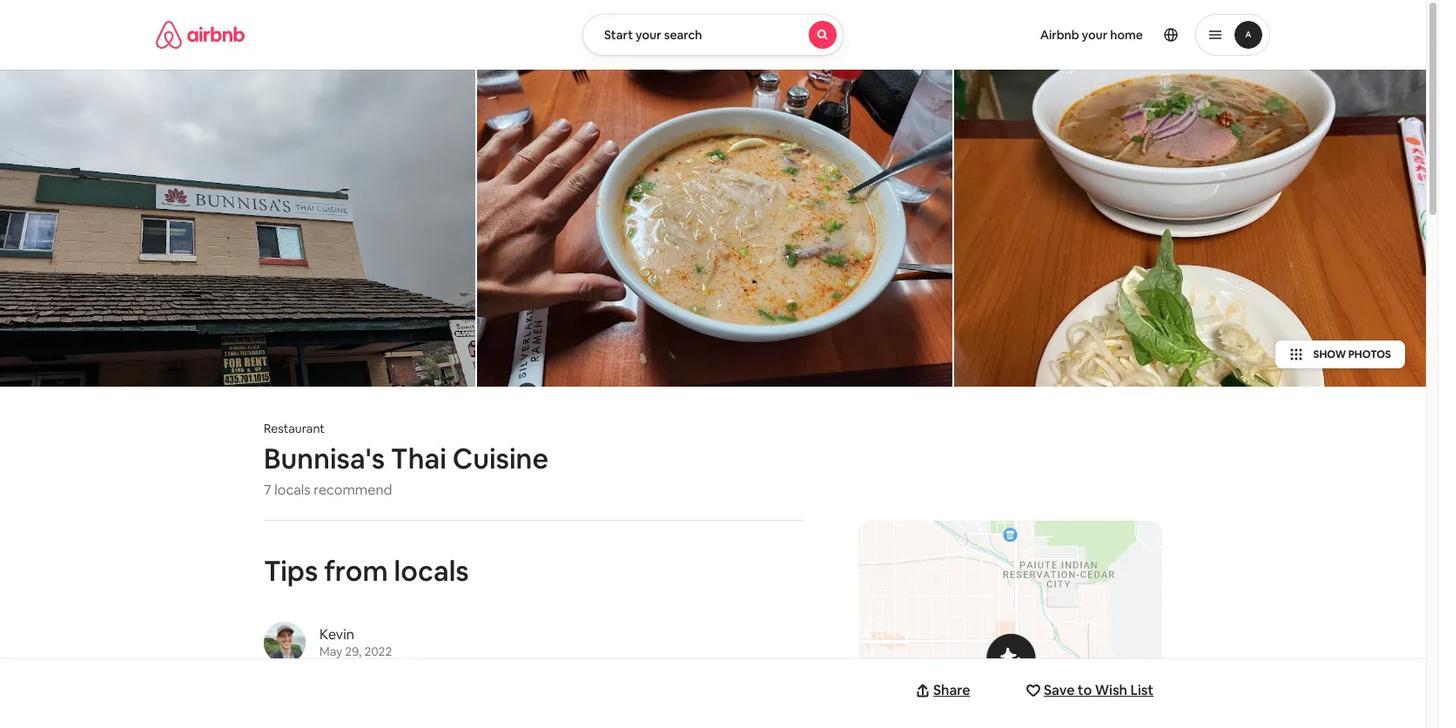 Task type: describe. For each thing, give the bounding box(es) containing it.
save to wish list
[[1044, 681, 1154, 699]]

tips
[[264, 553, 318, 589]]

show photos button
[[1275, 341, 1406, 369]]

airbnb
[[1040, 27, 1080, 43]]

share button
[[913, 673, 980, 708]]

start your search
[[604, 27, 702, 43]]

your for airbnb
[[1082, 27, 1108, 43]]

to
[[1078, 681, 1092, 699]]

2022
[[364, 644, 392, 660]]

1 vertical spatial locals
[[394, 553, 469, 589]]

home
[[1111, 27, 1144, 43]]

list
[[1131, 681, 1154, 699]]

thai
[[391, 441, 447, 477]]

show photos
[[1314, 348, 1392, 362]]

airbnb your home link
[[1030, 17, 1154, 53]]

airbnb your home
[[1040, 27, 1144, 43]]

search
[[664, 27, 702, 43]]

map region
[[698, 380, 1367, 728]]

kevin
[[320, 626, 354, 644]]

Start your search search field
[[583, 14, 844, 56]]

share
[[934, 681, 971, 699]]

wish
[[1095, 681, 1128, 699]]



Task type: vqa. For each thing, say whether or not it's contained in the screenshot.
leftmost locals
yes



Task type: locate. For each thing, give the bounding box(es) containing it.
0 horizontal spatial your
[[636, 27, 662, 43]]

start your search button
[[583, 14, 844, 56]]

locals
[[275, 481, 311, 499], [394, 553, 469, 589]]

kevin image
[[264, 622, 306, 664], [264, 622, 306, 664]]

kevin may 29, 2022
[[320, 626, 392, 660]]

cuisine
[[453, 441, 549, 477]]

locals inside restaurant bunnisa's thai cuisine 7 locals recommend
[[275, 481, 311, 499]]

7
[[264, 481, 271, 499]]

locals right 7 in the bottom of the page
[[275, 481, 311, 499]]

bunnisa's
[[264, 441, 385, 477]]

photo of bunnisa's thai cuisine image
[[0, 70, 476, 387], [0, 70, 476, 387]]

save
[[1044, 681, 1075, 699]]

restaurant
[[264, 421, 325, 437]]

save to wish list button
[[1023, 673, 1163, 708]]

your inside airbnb your home link
[[1082, 27, 1108, 43]]

your for start
[[636, 27, 662, 43]]

0 vertical spatial locals
[[275, 481, 311, 499]]

profile element
[[865, 0, 1271, 70]]

0 horizontal spatial locals
[[275, 481, 311, 499]]

your inside start your search button
[[636, 27, 662, 43]]

may
[[320, 644, 343, 660]]

1 horizontal spatial your
[[1082, 27, 1108, 43]]

show
[[1314, 348, 1347, 362]]

tips from locals
[[264, 553, 469, 589]]

restaurant bunnisa's thai cuisine 7 locals recommend
[[264, 421, 549, 499]]

1 horizontal spatial locals
[[394, 553, 469, 589]]

29,
[[345, 644, 362, 660]]

recommend
[[314, 481, 392, 499]]

your left home
[[1082, 27, 1108, 43]]

your
[[636, 27, 662, 43], [1082, 27, 1108, 43]]

from
[[324, 553, 388, 589]]

1 your from the left
[[636, 27, 662, 43]]

start
[[604, 27, 633, 43]]

2 your from the left
[[1082, 27, 1108, 43]]

photos
[[1349, 348, 1392, 362]]

locals right from
[[394, 553, 469, 589]]

your right 'start'
[[636, 27, 662, 43]]



